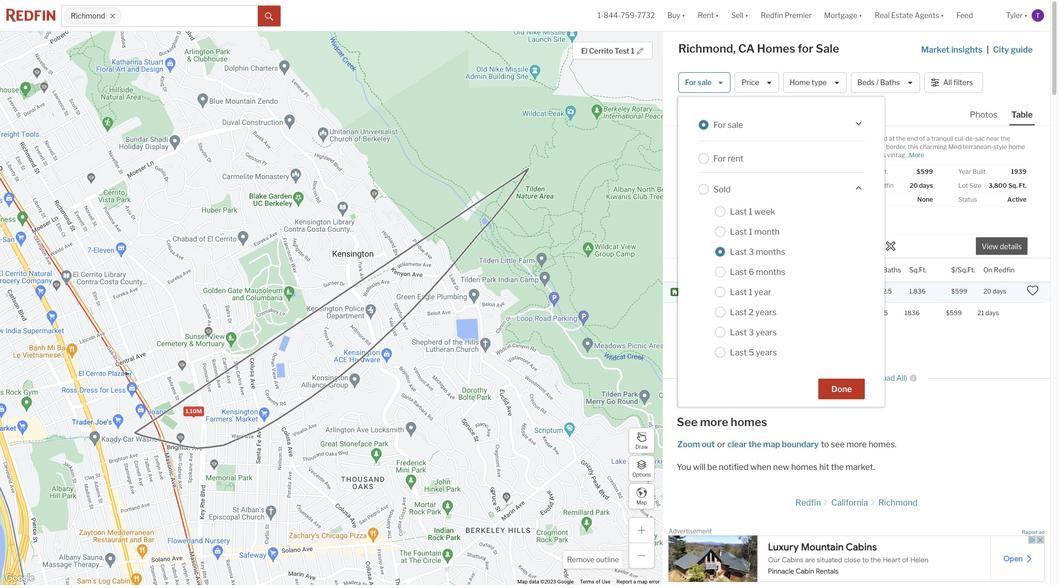 Task type: describe. For each thing, give the bounding box(es) containing it.
favorite button checkbox
[[837, 129, 854, 146]]

21 days
[[978, 309, 999, 317]]

redfin down the 'hit'
[[796, 499, 821, 508]]

viewing
[[794, 374, 821, 383]]

geri
[[720, 293, 730, 300]]

1 vertical spatial baths
[[883, 266, 901, 274]]

city guide link
[[993, 44, 1035, 56]]

albany
[[865, 143, 885, 151]]

beds / baths
[[857, 78, 900, 87]]

cerrito
[[589, 47, 613, 55]]

previous button image
[[688, 184, 699, 195]]

premier
[[785, 11, 812, 20]]

active
[[1008, 196, 1027, 204]]

1 vertical spatial a
[[633, 580, 636, 585]]

$599 for 1836
[[946, 309, 962, 317]]

1-844-759-7732
[[598, 11, 655, 20]]

real estate agents ▾ button
[[869, 0, 950, 31]]

2.5 for 1836
[[879, 309, 888, 317]]

rent
[[728, 154, 744, 164]]

clear
[[728, 440, 747, 450]]

0 vertical spatial $599
[[917, 168, 933, 176]]

last for last 1 week
[[730, 207, 747, 217]]

zoom out button
[[677, 440, 715, 450]]

last for last 2 years
[[730, 308, 747, 318]]

home inside home •
[[684, 108, 703, 116]]

1 horizontal spatial ft.
[[1019, 182, 1027, 190]]

draw button
[[629, 428, 655, 454]]

1 horizontal spatial for sale
[[714, 120, 743, 130]]

insights
[[951, 45, 983, 55]]

0 horizontal spatial homes
[[731, 416, 767, 429]]

redfin inside button
[[994, 266, 1015, 274]]

0 horizontal spatial richmond
[[71, 12, 105, 20]]

terms
[[580, 580, 594, 585]]

1 horizontal spatial homes
[[791, 463, 818, 473]]

redfin link
[[796, 499, 821, 508]]

1-844-759-7732 link
[[598, 11, 655, 20]]

listing
[[686, 293, 702, 300]]

0 vertical spatial for
[[798, 42, 814, 55]]

1836
[[905, 309, 920, 317]]

last for last 3 months
[[730, 247, 747, 257]]

richmond link
[[879, 499, 918, 508]]

use
[[602, 580, 611, 585]]

el cerrito test 1
[[581, 47, 635, 55]]

average for richmond:
[[685, 310, 751, 317]]

0 vertical spatial days
[[919, 182, 933, 190]]

844-
[[604, 11, 621, 20]]

price
[[742, 78, 759, 87]]

for sale inside button
[[685, 78, 712, 87]]

tyler
[[1006, 11, 1023, 20]]

remove
[[567, 556, 595, 565]]

1 up done
[[841, 374, 844, 383]]

el
[[581, 47, 588, 55]]

estate
[[891, 11, 913, 20]]

last 1 month
[[730, 227, 780, 237]]

7732
[[637, 11, 655, 20]]

report ad
[[1022, 530, 1045, 536]]

the right clear
[[749, 440, 762, 450]]

1 left month
[[749, 227, 753, 237]]

average
[[685, 310, 709, 317]]

redfin premier button
[[755, 0, 818, 31]]

sale inside button
[[698, 78, 712, 87]]

view details button
[[976, 238, 1028, 255]]

cul-
[[955, 135, 966, 143]]

0 horizontal spatial more
[[700, 416, 728, 429]]

last for last 6 months
[[730, 267, 747, 277]]

0 horizontal spatial for
[[711, 310, 719, 317]]

years for last 3 years
[[756, 328, 777, 338]]

you
[[677, 463, 691, 473]]

report a map error link
[[617, 580, 660, 585]]

buy
[[667, 11, 681, 20]]

1.10m
[[185, 408, 202, 415]]

exudes
[[865, 151, 886, 159]]

sq.ft. button
[[909, 259, 927, 282]]

advertisement
[[669, 528, 712, 536]]

remove richmond image
[[110, 13, 116, 19]]

map data ©2023 google
[[518, 580, 574, 585]]

days for 1836
[[986, 309, 999, 317]]

last 5 years
[[730, 348, 777, 358]]

$/sq.ft.
[[951, 266, 975, 274]]

hit
[[819, 463, 829, 473]]

page
[[822, 374, 839, 383]]

1 vertical spatial 20
[[984, 288, 992, 296]]

ad
[[1039, 530, 1045, 536]]

baths inside 'button'
[[880, 78, 900, 87]]

ad region
[[669, 537, 1045, 583]]

submit search image
[[265, 12, 273, 21]]

address
[[686, 266, 712, 274]]

at
[[889, 135, 895, 143]]

last 3 months
[[730, 247, 785, 257]]

days for 1,836
[[993, 288, 1006, 296]]

years for last 5 years
[[756, 348, 777, 358]]

last 1 year
[[730, 288, 771, 297]]

1 left week
[[749, 207, 753, 217]]

▾ for sell ▾
[[745, 11, 749, 20]]

tranquil
[[931, 135, 953, 143]]

3 for months
[[749, 247, 754, 257]]

stern
[[731, 293, 744, 300]]

nestled
[[865, 135, 888, 143]]

border,
[[886, 143, 907, 151]]

of inside nestled at the end of a tranquil cul-de-sac near the albany border, this charming mediterranean-style home exudes vintag...
[[919, 135, 925, 143]]

beds / baths button
[[851, 72, 920, 93]]

favorite button image
[[837, 129, 854, 146]]

size
[[970, 182, 982, 190]]

1 vertical spatial for
[[714, 120, 726, 130]]

5
[[749, 348, 754, 358]]

$/sq. ft.
[[865, 168, 888, 176]]

options
[[632, 472, 651, 478]]

0 horizontal spatial map
[[637, 580, 648, 585]]

test
[[615, 47, 630, 55]]

photo of 7202 a st, el cerrito, ca 94530 image
[[678, 126, 857, 258]]

real
[[875, 11, 890, 20]]

market insights link
[[921, 34, 983, 56]]

user photo image
[[1032, 9, 1044, 22]]

buy ▾ button
[[667, 0, 685, 31]]

$599 for 1,836
[[951, 288, 967, 296]]

a inside nestled at the end of a tranquil cul-de-sac near the albany border, this charming mediterranean-style home exudes vintag...
[[927, 135, 930, 143]]

tyler ▾
[[1006, 11, 1028, 20]]

1 horizontal spatial map
[[763, 440, 780, 450]]

1 horizontal spatial richmond
[[879, 499, 918, 508]]

sold
[[714, 185, 731, 195]]

end
[[907, 135, 918, 143]]

be
[[707, 463, 717, 473]]

7202 a st link
[[686, 284, 739, 292]]

rent ▾ button
[[698, 0, 719, 31]]

remove outline button
[[563, 552, 623, 569]]

all
[[943, 78, 952, 87]]

location
[[749, 266, 776, 274]]

price button
[[735, 72, 779, 93]]

(download all) link
[[859, 374, 907, 383]]

homes
[[757, 42, 795, 55]]

photos
[[970, 110, 998, 120]]

x-out this home image
[[885, 240, 897, 253]]

redfin inside button
[[761, 11, 783, 20]]

table button
[[1010, 110, 1035, 126]]



Task type: locate. For each thing, give the bounding box(es) containing it.
years up last 5 years
[[756, 328, 777, 338]]

map inside button
[[637, 500, 647, 506]]

richmond left remove richmond image
[[71, 12, 105, 20]]

on down "view"
[[984, 266, 993, 274]]

1 vertical spatial years
[[756, 328, 777, 338]]

2.5 left 1836
[[879, 309, 888, 317]]

the up style
[[1001, 135, 1010, 143]]

map for map data ©2023 google
[[518, 580, 528, 585]]

week
[[754, 207, 775, 217]]

0 vertical spatial months
[[756, 247, 785, 257]]

1 ▾ from the left
[[682, 11, 685, 20]]

5 last from the top
[[730, 288, 747, 297]]

years for last 2 years
[[756, 308, 777, 318]]

0 horizontal spatial on redfin
[[865, 182, 894, 190]]

1 left year
[[749, 288, 753, 297]]

of
[[919, 135, 925, 143], [846, 374, 853, 383], [848, 388, 855, 397], [596, 580, 601, 585]]

homes left the 'hit'
[[791, 463, 818, 473]]

days right 21
[[986, 309, 999, 317]]

last 1 week
[[730, 207, 775, 217]]

map down options
[[637, 500, 647, 506]]

1 3 from the top
[[749, 247, 754, 257]]

on down $/sq.
[[865, 182, 873, 190]]

0 vertical spatial 20 days
[[910, 182, 933, 190]]

when
[[750, 463, 772, 473]]

1 vertical spatial for sale
[[714, 120, 743, 130]]

1 vertical spatial home
[[1009, 143, 1025, 151]]

1 vertical spatial 3
[[749, 328, 754, 338]]

▾ for mortgage ▾
[[859, 11, 862, 20]]

▾ for buy ▾
[[682, 11, 685, 20]]

7202
[[686, 284, 701, 292]]

20 days down on redfin button
[[984, 288, 1006, 296]]

$599 down "more"
[[917, 168, 933, 176]]

dialog containing for sale
[[678, 97, 885, 407]]

0 vertical spatial a
[[927, 135, 930, 143]]

months for last 6 months
[[756, 267, 786, 277]]

sell ▾ button
[[725, 0, 755, 31]]

for sale up home •
[[685, 78, 712, 87]]

8 last from the top
[[730, 348, 747, 358]]

report for report a map error
[[617, 580, 632, 585]]

1 horizontal spatial home
[[1009, 143, 1025, 151]]

▾ right tyler
[[1024, 11, 1028, 20]]

6 ▾ from the left
[[1024, 11, 1028, 20]]

real estate agents ▾
[[875, 11, 944, 20]]

2 ▾ from the left
[[716, 11, 719, 20]]

near
[[986, 135, 999, 143]]

2 vertical spatial $599
[[946, 309, 962, 317]]

0 horizontal spatial report
[[617, 580, 632, 585]]

for inside button
[[685, 78, 696, 87]]

for sale button
[[678, 72, 731, 93]]

sq.ft.
[[909, 266, 927, 274]]

last 6 months
[[730, 267, 786, 277]]

zoom
[[677, 440, 700, 450]]

▾ for rent ▾
[[716, 11, 719, 20]]

last left el
[[730, 288, 747, 297]]

map left "error"
[[637, 580, 648, 585]]

days down on redfin button
[[993, 288, 1006, 296]]

3 up 5
[[749, 328, 754, 338]]

baths right /
[[880, 78, 900, 87]]

see more homes
[[677, 416, 767, 429]]

1 vertical spatial homes
[[791, 463, 818, 473]]

1 horizontal spatial on redfin
[[984, 266, 1015, 274]]

map
[[763, 440, 780, 450], [637, 580, 648, 585]]

7202 a st listing agent: geri stern el cerrito
[[686, 284, 785, 300]]

1 vertical spatial richmond
[[879, 499, 918, 508]]

1 vertical spatial for
[[711, 310, 719, 317]]

1 vertical spatial sale
[[728, 120, 743, 130]]

for
[[685, 78, 696, 87], [714, 120, 726, 130], [714, 154, 726, 164]]

5 ▾ from the left
[[941, 11, 944, 20]]

the
[[896, 135, 906, 143], [1001, 135, 1010, 143], [749, 440, 762, 450], [831, 463, 844, 473]]

1939
[[1011, 168, 1027, 176]]

home left '•'
[[684, 108, 703, 116]]

1 vertical spatial 2.5
[[879, 309, 888, 317]]

2.5 down baths button
[[883, 288, 892, 296]]

beds
[[857, 78, 875, 87]]

2 last from the top
[[730, 227, 747, 237]]

a up charming
[[927, 135, 930, 143]]

the right at
[[896, 135, 906, 143]]

1 vertical spatial map
[[637, 580, 648, 585]]

1 vertical spatial 20 days
[[984, 288, 1006, 296]]

1 horizontal spatial more
[[847, 440, 867, 450]]

months up location
[[756, 247, 785, 257]]

none
[[917, 196, 933, 204]]

0 vertical spatial map
[[763, 440, 780, 450]]

for down agent:
[[711, 310, 719, 317]]

heading
[[684, 228, 768, 256]]

0 vertical spatial 3
[[749, 247, 754, 257]]

▾ right buy
[[682, 11, 685, 20]]

3 up 6
[[749, 247, 754, 257]]

map for map
[[637, 500, 647, 506]]

▾ inside 'link'
[[941, 11, 944, 20]]

0 horizontal spatial for sale
[[685, 78, 712, 87]]

last for last 5 years
[[730, 348, 747, 358]]

report a map error
[[617, 580, 660, 585]]

a left "error"
[[633, 580, 636, 585]]

for left 'rent' at top right
[[714, 154, 726, 164]]

1 inside the el cerrito test 1 button
[[631, 47, 635, 55]]

years right the 2
[[756, 308, 777, 318]]

0 vertical spatial 20
[[910, 182, 918, 190]]

2 vertical spatial years
[[756, 348, 777, 358]]

None search field
[[122, 6, 258, 26]]

$599
[[917, 168, 933, 176], [951, 288, 967, 296], [946, 309, 962, 317]]

feed
[[957, 11, 973, 20]]

options button
[[629, 456, 655, 482]]

$599 down $/sq.ft. button
[[951, 288, 967, 296]]

outline
[[596, 556, 619, 565]]

months right 6
[[756, 267, 786, 277]]

|
[[987, 45, 989, 55]]

1 vertical spatial map
[[518, 580, 528, 585]]

0 horizontal spatial home
[[684, 108, 703, 116]]

▾ right agents
[[941, 11, 944, 20]]

1 horizontal spatial on
[[984, 266, 993, 274]]

last left the 2
[[730, 308, 747, 318]]

20 days up none
[[910, 182, 933, 190]]

0 horizontal spatial on
[[865, 182, 873, 190]]

last left 6
[[730, 267, 747, 277]]

6 last from the top
[[730, 308, 747, 318]]

▾ for tyler ▾
[[1024, 11, 1028, 20]]

1 vertical spatial on redfin
[[984, 266, 1015, 274]]

4 last from the top
[[730, 267, 747, 277]]

for up home •
[[685, 78, 696, 87]]

3
[[749, 247, 754, 257], [749, 328, 754, 338]]

home inside nestled at the end of a tranquil cul-de-sac near the albany border, this charming mediterranean-style home exudes vintag...
[[1009, 143, 1025, 151]]

market
[[921, 45, 950, 55]]

0 vertical spatial home
[[684, 108, 703, 116]]

0 vertical spatial richmond
[[71, 12, 105, 20]]

for rent
[[714, 154, 744, 164]]

0 vertical spatial more
[[700, 416, 728, 429]]

report right use
[[617, 580, 632, 585]]

more
[[909, 151, 924, 159]]

0 vertical spatial baths
[[880, 78, 900, 87]]

sale up 'rent' at top right
[[728, 120, 743, 130]]

ft. right $/sq.
[[881, 168, 888, 176]]

2 vertical spatial for
[[714, 154, 726, 164]]

21
[[978, 309, 984, 317]]

error
[[649, 580, 660, 585]]

1 vertical spatial more
[[847, 440, 867, 450]]

0 vertical spatial report
[[1022, 530, 1038, 536]]

months for last 3 months
[[756, 247, 785, 257]]

1 horizontal spatial map
[[637, 500, 647, 506]]

mortgage ▾ button
[[824, 0, 862, 31]]

boundary
[[782, 440, 819, 450]]

more link
[[909, 151, 924, 159]]

▾
[[682, 11, 685, 20], [716, 11, 719, 20], [745, 11, 749, 20], [859, 11, 862, 20], [941, 11, 944, 20], [1024, 11, 1028, 20]]

last down richmond:
[[730, 328, 747, 338]]

1 vertical spatial months
[[756, 267, 786, 277]]

last for last 1 year
[[730, 288, 747, 297]]

dialog
[[678, 97, 885, 407]]

mediterranean-
[[948, 143, 993, 151]]

more up out
[[700, 416, 728, 429]]

redfin premier
[[761, 11, 812, 20]]

report for report ad
[[1022, 530, 1038, 536]]

0 vertical spatial homes
[[731, 416, 767, 429]]

last down last 1 month
[[730, 247, 747, 257]]

0 vertical spatial map
[[637, 500, 647, 506]]

$/sq.ft. button
[[951, 259, 975, 282]]

end
[[834, 388, 847, 397]]

the right the 'hit'
[[831, 463, 844, 473]]

nestled at the end of a tranquil cul-de-sac near the albany border, this charming mediterranean-style home exudes vintag...
[[865, 135, 1025, 159]]

1 horizontal spatial sale
[[728, 120, 743, 130]]

©2023
[[541, 580, 556, 585]]

0 vertical spatial years
[[756, 308, 777, 318]]

last for last 1 month
[[730, 227, 747, 237]]

redfin down view details
[[994, 266, 1015, 274]]

0 horizontal spatial 20
[[910, 182, 918, 190]]

20
[[910, 182, 918, 190], [984, 288, 992, 296]]

vintag...
[[887, 151, 909, 159]]

homes up clear
[[731, 416, 767, 429]]

for left sale
[[798, 42, 814, 55]]

baths down the x-out this home icon
[[883, 266, 901, 274]]

sq.
[[1008, 182, 1018, 190]]

city
[[993, 45, 1009, 55]]

0 horizontal spatial a
[[633, 580, 636, 585]]

sac
[[975, 135, 985, 143]]

for sale up the for rent
[[714, 120, 743, 130]]

sale inside dialog
[[728, 120, 743, 130]]

table
[[1012, 110, 1033, 120]]

0 vertical spatial sale
[[698, 78, 712, 87]]

on inside button
[[984, 266, 993, 274]]

draw
[[636, 444, 648, 450]]

2.5 for 1,836
[[883, 288, 892, 296]]

1 last from the top
[[730, 207, 747, 217]]

done
[[831, 385, 852, 395]]

$599 left 21
[[946, 309, 962, 317]]

1 vertical spatial $599
[[951, 288, 967, 296]]

google image
[[3, 573, 37, 586]]

mortgage ▾ button
[[818, 0, 869, 31]]

map left data at bottom
[[518, 580, 528, 585]]

favorite this home image
[[1027, 285, 1039, 297]]

home type button
[[783, 72, 847, 93]]

▾ right rent
[[716, 11, 719, 20]]

map region
[[0, 4, 779, 586]]

feed button
[[950, 0, 1000, 31]]

report inside button
[[1022, 530, 1038, 536]]

months
[[756, 247, 785, 257], [756, 267, 786, 277]]

0 horizontal spatial map
[[518, 580, 528, 585]]

a
[[702, 284, 707, 292]]

for sale
[[685, 78, 712, 87], [714, 120, 743, 130]]

0 vertical spatial for
[[685, 78, 696, 87]]

3 for years
[[749, 328, 754, 338]]

0 vertical spatial on redfin
[[865, 182, 894, 190]]

on redfin down $/sq. ft. in the right of the page
[[865, 182, 894, 190]]

last down last 1 week
[[730, 227, 747, 237]]

▾ right mortgage
[[859, 11, 862, 20]]

0 vertical spatial ft.
[[881, 168, 888, 176]]

done button
[[819, 379, 865, 400]]

buy ▾ button
[[661, 0, 692, 31]]

photos button
[[968, 110, 1010, 125]]

/
[[876, 78, 879, 87]]

0 vertical spatial 2.5
[[883, 288, 892, 296]]

last up last 1 month
[[730, 207, 747, 217]]

month
[[754, 227, 780, 237]]

days
[[919, 182, 933, 190], [993, 288, 1006, 296], [986, 309, 999, 317]]

more right see
[[847, 440, 867, 450]]

ft. right sq.
[[1019, 182, 1027, 190]]

redfin down $/sq. ft. in the right of the page
[[875, 182, 894, 190]]

1 horizontal spatial report
[[1022, 530, 1038, 536]]

7 last from the top
[[730, 328, 747, 338]]

3 last from the top
[[730, 247, 747, 257]]

20 up none
[[910, 182, 918, 190]]

1 horizontal spatial a
[[927, 135, 930, 143]]

richmond right california
[[879, 499, 918, 508]]

map up you will be notified when new homes hit the market.
[[763, 440, 780, 450]]

for up the for rent
[[714, 120, 726, 130]]

3 ▾ from the left
[[745, 11, 749, 20]]

for
[[798, 42, 814, 55], [711, 310, 719, 317]]

report left ad
[[1022, 530, 1038, 536]]

sale up '•'
[[698, 78, 712, 87]]

or
[[717, 440, 725, 450]]

richmond,
[[678, 42, 736, 55]]

year
[[754, 288, 771, 297]]

sale
[[816, 42, 839, 55]]

1 right test at the right of the page
[[631, 47, 635, 55]]

1 vertical spatial days
[[993, 288, 1006, 296]]

0 horizontal spatial ft.
[[881, 168, 888, 176]]

1 vertical spatial ft.
[[1019, 182, 1027, 190]]

0 horizontal spatial sale
[[698, 78, 712, 87]]

terms of use link
[[580, 580, 611, 585]]

1-
[[598, 11, 604, 20]]

2 3 from the top
[[749, 328, 754, 338]]

years right 5
[[756, 348, 777, 358]]

out
[[702, 440, 715, 450]]

4 ▾ from the left
[[859, 11, 862, 20]]

sale
[[698, 78, 712, 87], [728, 120, 743, 130]]

1 vertical spatial report
[[617, 580, 632, 585]]

el cerrito test 1 button
[[572, 42, 653, 59]]

1 up end of results
[[854, 374, 857, 383]]

cerrito
[[758, 288, 785, 296]]

1 horizontal spatial 20 days
[[984, 288, 1006, 296]]

on redfin down view details
[[984, 266, 1015, 274]]

0 horizontal spatial 20 days
[[910, 182, 933, 190]]

1 horizontal spatial 20
[[984, 288, 992, 296]]

home right style
[[1009, 143, 1025, 151]]

0 vertical spatial for sale
[[685, 78, 712, 87]]

2 vertical spatial days
[[986, 309, 999, 317]]

1 horizontal spatial for
[[798, 42, 814, 55]]

0 vertical spatial on
[[865, 182, 873, 190]]

last left 5
[[730, 348, 747, 358]]

days up none
[[919, 182, 933, 190]]

1 vertical spatial on
[[984, 266, 993, 274]]

▾ right sell
[[745, 11, 749, 20]]

20 up 21 days
[[984, 288, 992, 296]]

redfin left premier
[[761, 11, 783, 20]]

759-
[[621, 11, 637, 20]]

last 2 years
[[730, 308, 777, 318]]

last for last 3 years
[[730, 328, 747, 338]]



Task type: vqa. For each thing, say whether or not it's contained in the screenshot.
Save
no



